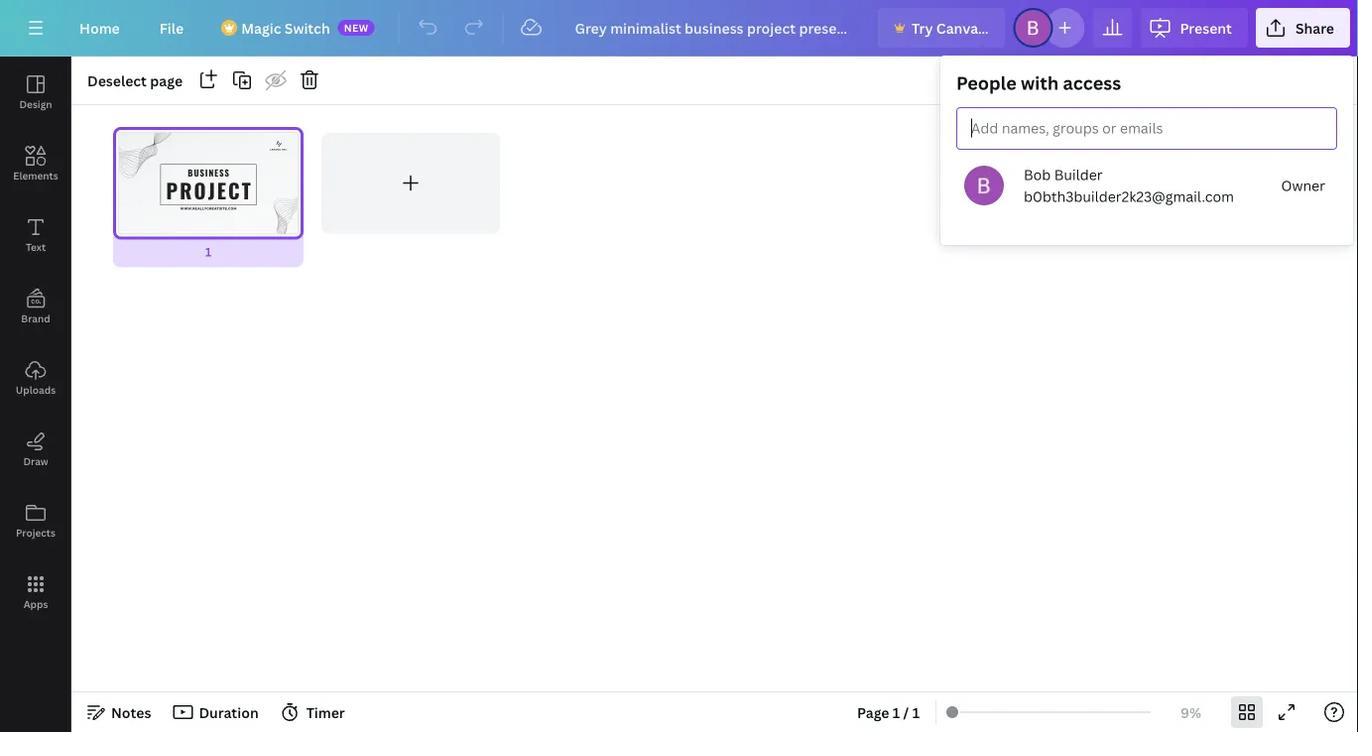 Task type: locate. For each thing, give the bounding box(es) containing it.
present button
[[1141, 8, 1249, 48]]

try canva pro button
[[878, 8, 1006, 48]]

deselect page
[[87, 71, 183, 90]]

uploads
[[16, 383, 56, 397]]

bob builder b0bth3builder2k23@gmail.com
[[1024, 165, 1235, 206]]

brand
[[21, 312, 50, 325]]

file button
[[144, 8, 200, 48]]

switch
[[285, 18, 330, 37]]

side panel tab list
[[0, 57, 71, 628]]

home link
[[64, 8, 136, 48]]

canva
[[937, 18, 979, 37]]

people with access group
[[941, 56, 1354, 245]]

9%
[[1181, 703, 1202, 722]]

magic switch
[[241, 18, 330, 37]]

people
[[957, 71, 1017, 95]]

apps
[[23, 598, 48, 611]]

1 left /
[[893, 703, 900, 722]]

elements button
[[0, 128, 71, 200]]

projects button
[[0, 485, 71, 557]]

1 horizontal spatial 1
[[893, 703, 900, 722]]

elements
[[13, 169, 58, 182]]

www.reallygreatsite.com
[[180, 207, 237, 211]]

text
[[26, 240, 46, 254]]

duration button
[[167, 697, 267, 729]]

page
[[858, 703, 890, 722]]

notes button
[[79, 697, 159, 729]]

timer button
[[275, 697, 353, 729]]

b0bth3builder2k23@gmail.com
[[1024, 187, 1235, 206]]

main menu bar
[[0, 0, 1359, 57]]

project
[[166, 175, 253, 206]]

present
[[1181, 18, 1233, 37]]

1 right /
[[913, 703, 920, 722]]

1 down www.reallygreatsite.com
[[205, 244, 212, 260]]

magic
[[241, 18, 281, 37]]

2 horizontal spatial 1
[[913, 703, 920, 722]]

deselect page button
[[79, 65, 191, 96]]

1
[[205, 244, 212, 260], [893, 703, 900, 722], [913, 703, 920, 722]]

with
[[1021, 71, 1059, 95]]

notes
[[111, 703, 151, 722]]

draw
[[23, 455, 48, 468]]

uploads button
[[0, 342, 71, 414]]

0 horizontal spatial 1
[[205, 244, 212, 260]]



Task type: vqa. For each thing, say whether or not it's contained in the screenshot.
'File' popup button
yes



Task type: describe. For each thing, give the bounding box(es) containing it.
Design title text field
[[559, 8, 870, 48]]

share
[[1296, 18, 1335, 37]]

/
[[904, 703, 909, 722]]

text button
[[0, 200, 71, 271]]

inc.
[[282, 148, 288, 151]]

Add names, groups or emails text field
[[966, 115, 1170, 143]]

access
[[1064, 71, 1122, 95]]

owner
[[1282, 176, 1326, 195]]

deselect
[[87, 71, 147, 90]]

brand button
[[0, 271, 71, 342]]

larana, inc.
[[270, 148, 288, 151]]

timer
[[306, 703, 345, 722]]

try
[[912, 18, 934, 37]]

file
[[160, 18, 184, 37]]

people with access
[[957, 71, 1122, 95]]

duration
[[199, 703, 259, 722]]

design
[[19, 97, 52, 111]]

business
[[188, 166, 230, 179]]

home
[[79, 18, 120, 37]]

pro
[[982, 18, 1005, 37]]

design button
[[0, 57, 71, 128]]

larana,
[[270, 148, 282, 151]]

page
[[150, 71, 183, 90]]

bob
[[1024, 165, 1051, 184]]

builder
[[1055, 165, 1103, 184]]

9% button
[[1159, 697, 1224, 729]]

page 1 / 1
[[858, 703, 920, 722]]

new
[[344, 21, 369, 34]]

share button
[[1256, 8, 1351, 48]]

apps button
[[0, 557, 71, 628]]

projects
[[16, 526, 56, 539]]

draw button
[[0, 414, 71, 485]]

try canva pro
[[912, 18, 1005, 37]]



